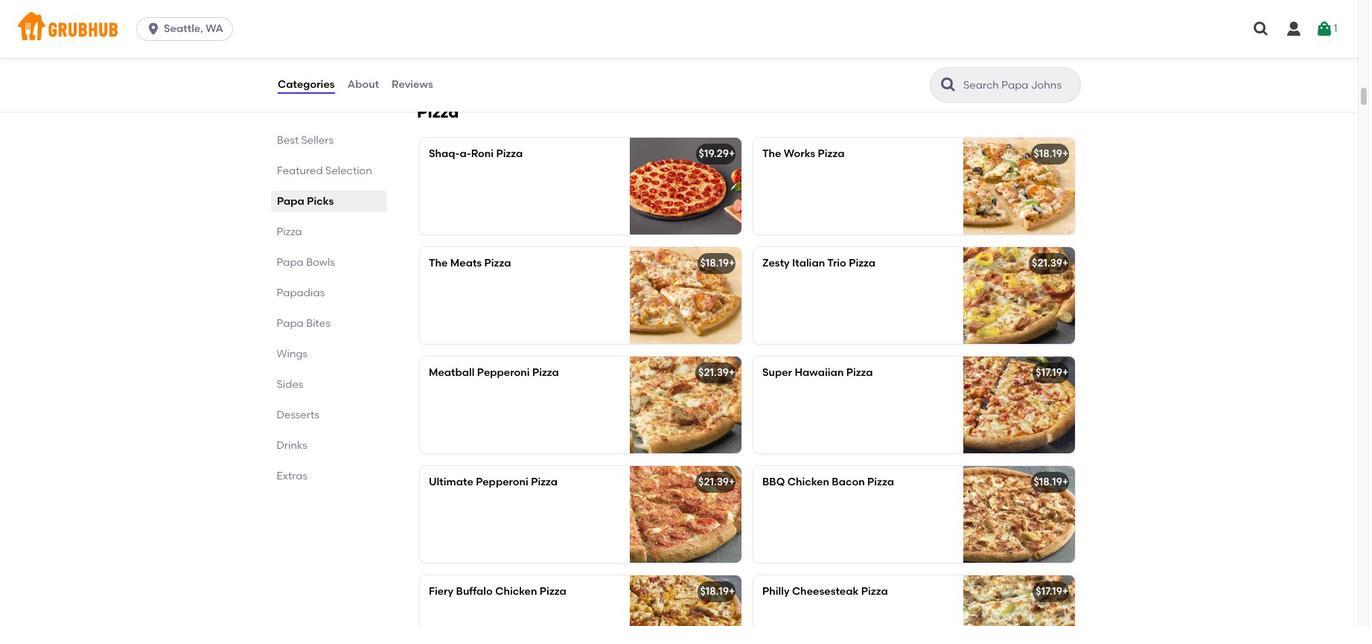 Task type: vqa. For each thing, say whether or not it's contained in the screenshot.
The to the left
yes



Task type: locate. For each thing, give the bounding box(es) containing it.
chicken right buffalo
[[495, 585, 537, 598]]

2 $17.19 from the top
[[1036, 585, 1062, 598]]

1
[[1334, 22, 1338, 35]]

bbq
[[762, 476, 785, 489]]

papa left bites
[[277, 317, 304, 330]]

buffalo
[[456, 585, 493, 598]]

2 vertical spatial $21.39 +
[[698, 476, 735, 489]]

super
[[762, 367, 792, 379]]

philly
[[762, 585, 790, 598]]

pizza
[[417, 103, 459, 122], [496, 148, 523, 160], [818, 148, 845, 160], [277, 226, 302, 238], [484, 257, 511, 270], [849, 257, 876, 270], [532, 367, 559, 379], [846, 367, 873, 379], [531, 476, 558, 489], [867, 476, 894, 489], [540, 585, 566, 598], [861, 585, 888, 598]]

+ for fiery buffalo chicken pizza
[[729, 585, 735, 598]]

philly cheesesteak pizza image
[[963, 576, 1075, 626]]

+ for meatball pepperoni pizza
[[729, 367, 735, 379]]

meatball pepperoni pizza
[[429, 367, 559, 379]]

best
[[277, 134, 299, 147]]

the for the works pizza
[[762, 148, 781, 160]]

philly cheesesteak pizza
[[762, 585, 888, 598]]

meats
[[450, 257, 482, 270]]

papa picks
[[277, 195, 334, 208]]

chicken right bbq at the right of the page
[[787, 476, 829, 489]]

0 vertical spatial $17.19
[[1036, 367, 1062, 379]]

$18.19 for fiery buffalo chicken pizza
[[700, 585, 729, 598]]

1 $17.19 + from the top
[[1036, 367, 1069, 379]]

0 vertical spatial $21.39 +
[[1032, 257, 1069, 270]]

papa left bowls
[[277, 256, 304, 269]]

$17.19 + for super hawaiian pizza
[[1036, 367, 1069, 379]]

fiery buffalo chicken pizza image
[[630, 576, 742, 626]]

seattle, wa button
[[136, 17, 239, 41]]

0 horizontal spatial svg image
[[146, 22, 161, 36]]

meatball
[[429, 367, 475, 379]]

$19.29
[[699, 148, 729, 160]]

1 vertical spatial $17.19 +
[[1036, 585, 1069, 598]]

fiery
[[429, 585, 454, 598]]

works
[[784, 148, 815, 160]]

trio
[[827, 257, 846, 270]]

categories
[[278, 78, 335, 91]]

best sellers
[[277, 134, 334, 147]]

1 horizontal spatial the
[[762, 148, 781, 160]]

+ for shaq-a-roni pizza
[[729, 148, 735, 160]]

sellers
[[301, 134, 334, 147]]

cheesesteak
[[792, 585, 859, 598]]

$21.39 for bbq chicken bacon pizza
[[698, 476, 729, 489]]

0 vertical spatial pepperoni
[[477, 367, 530, 379]]

$18.19 for the meats pizza
[[700, 257, 729, 270]]

italian
[[792, 257, 825, 270]]

3 papa from the top
[[277, 317, 304, 330]]

$17.19 +
[[1036, 367, 1069, 379], [1036, 585, 1069, 598]]

$18.19
[[1034, 148, 1062, 160], [700, 257, 729, 270], [1034, 476, 1062, 489], [700, 585, 729, 598]]

ultimate pepperoni pizza
[[429, 476, 558, 489]]

$18.19 +
[[1034, 148, 1069, 160], [700, 257, 735, 270], [1034, 476, 1069, 489], [700, 585, 735, 598]]

super hawaiian pizza image
[[963, 357, 1075, 454]]

0 vertical spatial $17.19 +
[[1036, 367, 1069, 379]]

2 vertical spatial $21.39
[[698, 476, 729, 489]]

1 $17.19 from the top
[[1036, 367, 1062, 379]]

$18.19 + for fiery buffalo chicken pizza
[[700, 585, 735, 598]]

pepperoni right meatball
[[477, 367, 530, 379]]

0 horizontal spatial the
[[429, 257, 448, 270]]

$18.19 for the works pizza
[[1034, 148, 1062, 160]]

0 vertical spatial the
[[762, 148, 781, 160]]

about button
[[347, 58, 380, 112]]

categories button
[[277, 58, 336, 112]]

1 horizontal spatial svg image
[[1252, 20, 1270, 38]]

main navigation navigation
[[0, 0, 1358, 58]]

reviews button
[[391, 58, 434, 112]]

0 horizontal spatial chicken
[[495, 585, 537, 598]]

1 vertical spatial pepperoni
[[476, 476, 529, 489]]

2 papa from the top
[[277, 256, 304, 269]]

hawaiian
[[795, 367, 844, 379]]

zesty italian trio pizza
[[762, 257, 876, 270]]

$17.19 for super hawaiian pizza
[[1036, 367, 1062, 379]]

papa left picks at the top of the page
[[277, 195, 304, 208]]

$21.39 +
[[1032, 257, 1069, 270], [698, 367, 735, 379], [698, 476, 735, 489]]

the meats pizza image
[[630, 247, 742, 344]]

1 vertical spatial papa
[[277, 256, 304, 269]]

the for the meats pizza
[[429, 257, 448, 270]]

papa for papa picks
[[277, 195, 304, 208]]

bowls
[[307, 256, 335, 269]]

the left the works
[[762, 148, 781, 160]]

$21.39 + for bbq chicken bacon pizza
[[698, 476, 735, 489]]

fiery buffalo chicken pizza
[[429, 585, 566, 598]]

2 $17.19 + from the top
[[1036, 585, 1069, 598]]

epic stuffed crust pizza image
[[963, 0, 1075, 72]]

$18.19 + for the meats pizza
[[700, 257, 735, 270]]

sides
[[277, 378, 304, 391]]

1 vertical spatial the
[[429, 257, 448, 270]]

the
[[762, 148, 781, 160], [429, 257, 448, 270]]

pepperoni right ultimate
[[476, 476, 529, 489]]

$21.39
[[1032, 257, 1062, 270], [698, 367, 729, 379], [698, 476, 729, 489]]

+
[[729, 148, 735, 160], [1062, 148, 1069, 160], [729, 257, 735, 270], [1062, 257, 1069, 270], [729, 367, 735, 379], [1062, 367, 1069, 379], [729, 476, 735, 489], [1062, 476, 1069, 489], [729, 585, 735, 598], [1062, 585, 1069, 598]]

1 vertical spatial $21.39
[[698, 367, 729, 379]]

svg image
[[1316, 20, 1334, 38]]

the works pizza image
[[963, 138, 1075, 235]]

svg image
[[1252, 20, 1270, 38], [1285, 20, 1303, 38], [146, 22, 161, 36]]

zesty
[[762, 257, 790, 270]]

chicken
[[787, 476, 829, 489], [495, 585, 537, 598]]

bbq chicken bacon pizza image
[[963, 466, 1075, 563]]

papa bowls
[[277, 256, 335, 269]]

1 vertical spatial $21.39 +
[[698, 367, 735, 379]]

1 horizontal spatial chicken
[[787, 476, 829, 489]]

the left meats
[[429, 257, 448, 270]]

zesty italian trio pizza image
[[963, 247, 1075, 344]]

papa bites
[[277, 317, 331, 330]]

1 vertical spatial $17.19
[[1036, 585, 1062, 598]]

2 horizontal spatial svg image
[[1285, 20, 1303, 38]]

papa
[[277, 195, 304, 208], [277, 256, 304, 269], [277, 317, 304, 330]]

super hawaiian pizza
[[762, 367, 873, 379]]

$21.39 + for super hawaiian pizza
[[698, 367, 735, 379]]

$17.19
[[1036, 367, 1062, 379], [1036, 585, 1062, 598]]

1 papa from the top
[[277, 195, 304, 208]]

0 vertical spatial papa
[[277, 195, 304, 208]]

+ for philly cheesesteak pizza
[[1062, 585, 1069, 598]]

wings
[[277, 348, 308, 360]]

2 vertical spatial papa
[[277, 317, 304, 330]]

featured
[[277, 165, 323, 177]]

pepperoni
[[477, 367, 530, 379], [476, 476, 529, 489]]

shaq-a-roni pizza
[[429, 148, 523, 160]]

create your own gluten-free crust image
[[630, 0, 742, 72]]

0 vertical spatial chicken
[[787, 476, 829, 489]]

1 vertical spatial chicken
[[495, 585, 537, 598]]

+ for the works pizza
[[1062, 148, 1069, 160]]

ultimate pepperoni pizza image
[[630, 466, 742, 563]]

$21.39 for super hawaiian pizza
[[698, 367, 729, 379]]



Task type: describe. For each thing, give the bounding box(es) containing it.
+ for super hawaiian pizza
[[1062, 367, 1069, 379]]

seattle, wa
[[164, 22, 223, 35]]

search icon image
[[940, 76, 957, 94]]

seattle,
[[164, 22, 203, 35]]

a-
[[460, 148, 471, 160]]

papa for papa bites
[[277, 317, 304, 330]]

+ for zesty italian trio pizza
[[1062, 257, 1069, 270]]

shaq-a-roni pizza image
[[630, 138, 742, 235]]

1 button
[[1316, 16, 1338, 42]]

+ for ultimate pepperoni pizza
[[729, 476, 735, 489]]

drinks
[[277, 439, 308, 452]]

bbq chicken bacon pizza
[[762, 476, 894, 489]]

featured selection
[[277, 165, 372, 177]]

selection
[[325, 165, 372, 177]]

$18.19 for bbq chicken bacon pizza
[[1034, 476, 1062, 489]]

$18.19 + for bbq chicken bacon pizza
[[1034, 476, 1069, 489]]

bacon
[[832, 476, 865, 489]]

$18.19 + for the works pizza
[[1034, 148, 1069, 160]]

pepperoni for meatball
[[477, 367, 530, 379]]

extras
[[277, 470, 308, 482]]

picks
[[307, 195, 334, 208]]

wa
[[206, 22, 223, 35]]

papa for papa bowls
[[277, 256, 304, 269]]

desserts
[[277, 409, 320, 421]]

+ for bbq chicken bacon pizza
[[1062, 476, 1069, 489]]

$19.29 +
[[699, 148, 735, 160]]

0 vertical spatial $21.39
[[1032, 257, 1062, 270]]

papadias
[[277, 287, 325, 299]]

pepperoni for ultimate
[[476, 476, 529, 489]]

bites
[[307, 317, 331, 330]]

about
[[347, 78, 379, 91]]

reviews
[[392, 78, 433, 91]]

Search Papa Johns search field
[[962, 78, 1076, 92]]

+ for the meats pizza
[[729, 257, 735, 270]]

ultimate
[[429, 476, 473, 489]]

svg image inside the seattle, wa "button"
[[146, 22, 161, 36]]

$17.19 + for philly cheesesteak pizza
[[1036, 585, 1069, 598]]

$17.19 for philly cheesesteak pizza
[[1036, 585, 1062, 598]]

shaq-
[[429, 148, 460, 160]]

roni
[[471, 148, 494, 160]]

the meats pizza
[[429, 257, 511, 270]]

meatball pepperoni pizza image
[[630, 357, 742, 454]]

the works pizza
[[762, 148, 845, 160]]



